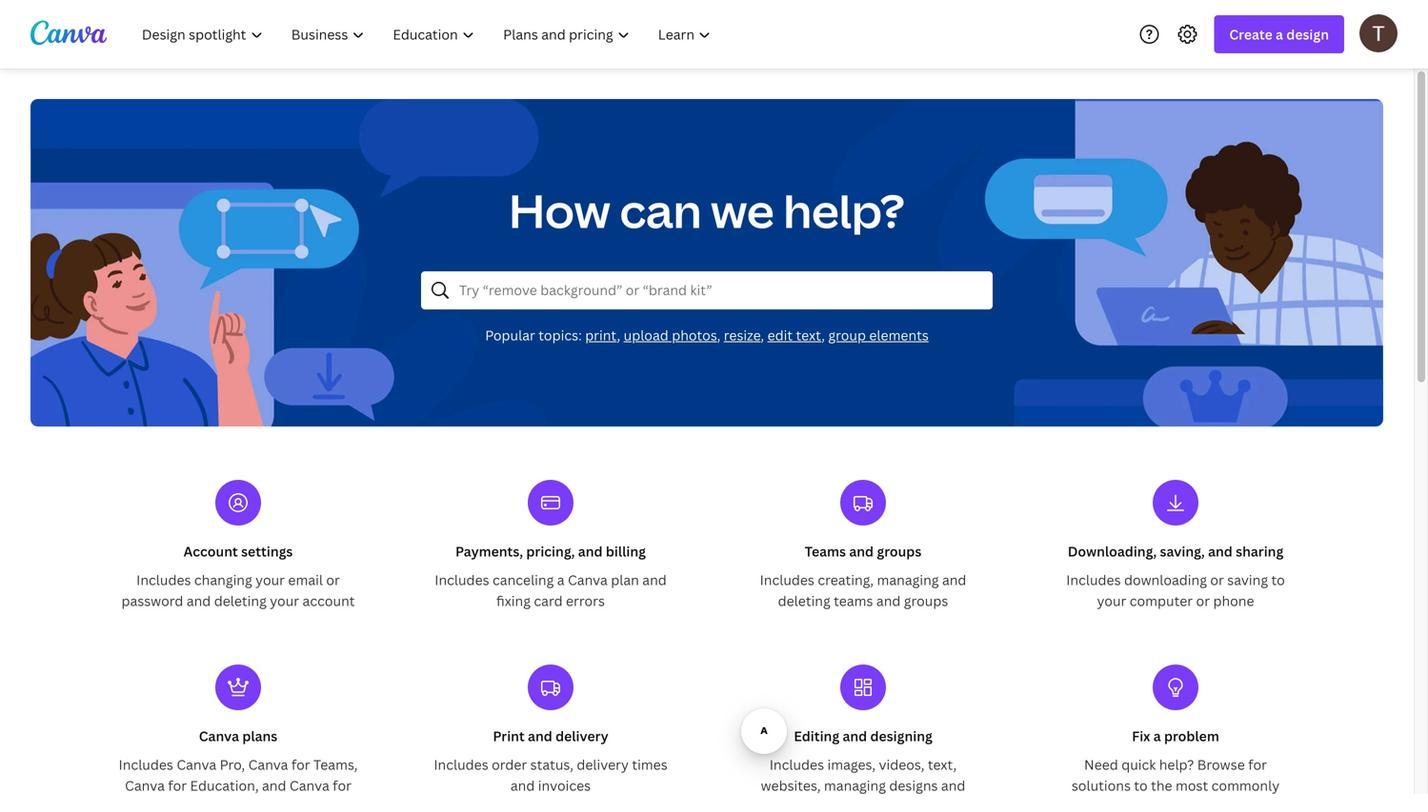 Task type: vqa. For each thing, say whether or not it's contained in the screenshot.


Task type: locate. For each thing, give the bounding box(es) containing it.
most
[[1176, 777, 1208, 795]]

to left the
[[1134, 777, 1148, 795]]

quick
[[1121, 756, 1156, 774]]

groups up includes creating, managing and deleting teams and groups at right bottom
[[877, 543, 922, 561]]

includes for order
[[434, 756, 488, 774]]

includes left order
[[434, 756, 488, 774]]

need
[[1084, 756, 1118, 774]]

includes inside includes canva pro, canva for teams, canva for education, and canva fo
[[119, 756, 173, 774]]

for inside need quick help? browse for solutions to the most commonl
[[1248, 756, 1267, 774]]

to right saving
[[1271, 571, 1285, 589]]

, left group
[[821, 326, 825, 344]]

fixing
[[496, 592, 531, 610]]

1 vertical spatial managing
[[824, 777, 886, 795]]

for right browse
[[1248, 756, 1267, 774]]

1 vertical spatial a
[[557, 571, 565, 589]]

includes down downloading,
[[1066, 571, 1121, 589]]

your
[[255, 571, 285, 589], [270, 592, 299, 610], [1097, 592, 1126, 610]]

0 horizontal spatial help?
[[784, 179, 905, 242]]

includes inside includes creating, managing and deleting teams and groups
[[760, 571, 814, 589]]

includes up websites,
[[769, 756, 824, 774]]

delivery up invoices
[[577, 756, 629, 774]]

or up phone
[[1210, 571, 1224, 589]]

designing
[[870, 727, 932, 745]]

includes for images,
[[769, 756, 824, 774]]

groups
[[877, 543, 922, 561], [904, 592, 948, 610]]

1 horizontal spatial a
[[1153, 727, 1161, 745]]

0 horizontal spatial for
[[168, 777, 187, 795]]

0 vertical spatial to
[[1271, 571, 1285, 589]]

1 horizontal spatial to
[[1271, 571, 1285, 589]]

for left education, at the left bottom of the page
[[168, 777, 187, 795]]

for left teams,
[[291, 756, 310, 774]]

1 vertical spatial groups
[[904, 592, 948, 610]]

your down downloading,
[[1097, 592, 1126, 610]]

, left upload
[[617, 326, 620, 344]]

create a design button
[[1214, 15, 1344, 53]]

includes inside the includes order status, delivery times and invoices
[[434, 756, 488, 774]]

computer
[[1130, 592, 1193, 610]]

1 vertical spatial to
[[1134, 777, 1148, 795]]

saving
[[1227, 571, 1268, 589]]

2 vertical spatial a
[[1153, 727, 1161, 745]]

includes inside includes changing your email or password and deleting your account
[[136, 571, 191, 589]]

resize
[[724, 326, 761, 344]]

,
[[617, 326, 620, 344], [717, 326, 721, 344], [761, 326, 764, 344], [821, 326, 825, 344]]

includes canva pro, canva for teams, canva for education, and canva fo
[[119, 756, 358, 795]]

terry turtle image
[[1359, 14, 1398, 52]]

managing down 'images,'
[[824, 777, 886, 795]]

deleting
[[214, 592, 267, 610], [778, 592, 830, 610]]

errors
[[566, 592, 605, 610]]

editing and designing
[[794, 727, 932, 745]]

groups right teams
[[904, 592, 948, 610]]

a left design
[[1276, 25, 1283, 43]]

0 vertical spatial help?
[[784, 179, 905, 242]]

canva
[[568, 571, 608, 589], [199, 727, 239, 745], [177, 756, 216, 774], [248, 756, 288, 774], [125, 777, 165, 795], [290, 777, 329, 795]]

includes down payments,
[[435, 571, 489, 589]]

order
[[492, 756, 527, 774]]

your down email
[[270, 592, 299, 610]]

edit
[[767, 326, 793, 344]]

password
[[121, 592, 183, 610]]

2 horizontal spatial a
[[1276, 25, 1283, 43]]

includes left pro,
[[119, 756, 173, 774]]

includes inside includes downloading or saving to your computer or phone
[[1066, 571, 1121, 589]]

a inside create a design dropdown button
[[1276, 25, 1283, 43]]

can
[[620, 179, 702, 242]]

to inside need quick help? browse for solutions to the most commonl
[[1134, 777, 1148, 795]]

1 horizontal spatial for
[[291, 756, 310, 774]]

includes for creating,
[[760, 571, 814, 589]]

deleting inside includes creating, managing and deleting teams and groups
[[778, 592, 830, 610]]

0 vertical spatial a
[[1276, 25, 1283, 43]]

0 horizontal spatial to
[[1134, 777, 1148, 795]]

2 deleting from the left
[[778, 592, 830, 610]]

0 vertical spatial delivery
[[556, 727, 608, 745]]

2 horizontal spatial for
[[1248, 756, 1267, 774]]

, left resize "link"
[[717, 326, 721, 344]]

0 horizontal spatial a
[[557, 571, 565, 589]]

, left the edit
[[761, 326, 764, 344]]

the
[[1151, 777, 1172, 795]]

plan
[[611, 571, 639, 589]]

photos
[[672, 326, 717, 344]]

or up the account at the bottom
[[326, 571, 340, 589]]

0 horizontal spatial deleting
[[214, 592, 267, 610]]

a right fix in the bottom right of the page
[[1153, 727, 1161, 745]]

0 vertical spatial managing
[[877, 571, 939, 589]]

includes inside "includes canceling a canva plan and fixing card errors"
[[435, 571, 489, 589]]

includes down teams
[[760, 571, 814, 589]]

canceling
[[493, 571, 554, 589]]

delivery up status,
[[556, 727, 608, 745]]

downloading
[[1124, 571, 1207, 589]]

2 , from the left
[[717, 326, 721, 344]]

includes up password
[[136, 571, 191, 589]]

settings
[[241, 543, 293, 561]]

teams,
[[313, 756, 358, 774]]

to
[[1271, 571, 1285, 589], [1134, 777, 1148, 795]]

1 horizontal spatial help?
[[1159, 756, 1194, 774]]

teams and groups
[[805, 543, 922, 561]]

managing inside "includes images, videos, text, websites, managing designs an"
[[824, 777, 886, 795]]

for
[[291, 756, 310, 774], [1248, 756, 1267, 774], [168, 777, 187, 795]]

downloading, saving, and sharing
[[1068, 543, 1284, 561]]

account
[[302, 592, 355, 610]]

canva down teams,
[[290, 777, 329, 795]]

how
[[509, 179, 610, 242]]

1 vertical spatial help?
[[1159, 756, 1194, 774]]

includes inside "includes images, videos, text, websites, managing designs an"
[[769, 756, 824, 774]]

delivery
[[556, 727, 608, 745], [577, 756, 629, 774]]

and
[[578, 543, 603, 561], [849, 543, 874, 561], [1208, 543, 1233, 561], [642, 571, 667, 589], [942, 571, 966, 589], [187, 592, 211, 610], [876, 592, 901, 610], [528, 727, 552, 745], [843, 727, 867, 745], [262, 777, 286, 795], [511, 777, 535, 795]]

topics:
[[539, 326, 582, 344]]

canva up education, at the left bottom of the page
[[177, 756, 216, 774]]

how can we help?
[[509, 179, 905, 242]]

deleting down changing
[[214, 592, 267, 610]]

account settings
[[183, 543, 293, 561]]

canva inside "includes canceling a canva plan and fixing card errors"
[[568, 571, 608, 589]]

editing
[[794, 727, 839, 745]]

resize link
[[724, 326, 761, 344]]

1 horizontal spatial deleting
[[778, 592, 830, 610]]

account
[[183, 543, 238, 561]]

create
[[1229, 25, 1273, 43]]

1 , from the left
[[617, 326, 620, 344]]

1 vertical spatial delivery
[[577, 756, 629, 774]]

help?
[[784, 179, 905, 242], [1159, 756, 1194, 774]]

solutions
[[1072, 777, 1131, 795]]

problem
[[1164, 727, 1219, 745]]

managing down teams and groups
[[877, 571, 939, 589]]

billing
[[606, 543, 646, 561]]

1 deleting from the left
[[214, 592, 267, 610]]

managing
[[877, 571, 939, 589], [824, 777, 886, 795]]

includes for canva
[[119, 756, 173, 774]]

or
[[326, 571, 340, 589], [1210, 571, 1224, 589], [1196, 592, 1210, 610]]

canva up errors
[[568, 571, 608, 589]]

a up card at the left of the page
[[557, 571, 565, 589]]

deleting down creating,
[[778, 592, 830, 610]]

education,
[[190, 777, 259, 795]]

times
[[632, 756, 668, 774]]

browse
[[1197, 756, 1245, 774]]

pricing,
[[526, 543, 575, 561]]

canva up pro,
[[199, 727, 239, 745]]

a
[[1276, 25, 1283, 43], [557, 571, 565, 589], [1153, 727, 1161, 745]]



Task type: describe. For each thing, give the bounding box(es) containing it.
and inside includes canva pro, canva for teams, canva for education, and canva fo
[[262, 777, 286, 795]]

canva left education, at the left bottom of the page
[[125, 777, 165, 795]]

includes images, videos, text, websites, managing designs an
[[761, 756, 965, 795]]

status,
[[530, 756, 573, 774]]

email
[[288, 571, 323, 589]]

3 , from the left
[[761, 326, 764, 344]]

create a design
[[1229, 25, 1329, 43]]

changing
[[194, 571, 252, 589]]

teams
[[834, 592, 873, 610]]

fix
[[1132, 727, 1150, 745]]

print
[[585, 326, 617, 344]]

or inside includes changing your email or password and deleting your account
[[326, 571, 340, 589]]

a for fix
[[1153, 727, 1161, 745]]

need quick help? browse for solutions to the most commonl
[[1072, 756, 1280, 795]]

upload
[[624, 326, 669, 344]]

websites,
[[761, 777, 821, 795]]

top level navigation element
[[130, 15, 727, 53]]

includes changing your email or password and deleting your account
[[121, 571, 355, 610]]

canva down plans
[[248, 756, 288, 774]]

print and delivery
[[493, 727, 608, 745]]

managing inside includes creating, managing and deleting teams and groups
[[877, 571, 939, 589]]

your inside includes downloading or saving to your computer or phone
[[1097, 592, 1126, 610]]

group
[[828, 326, 866, 344]]

card
[[534, 592, 563, 610]]

fix a problem
[[1132, 727, 1219, 745]]

deleting inside includes changing your email or password and deleting your account
[[214, 592, 267, 610]]

includes canceling a canva plan and fixing card errors
[[435, 571, 667, 610]]

payments,
[[455, 543, 523, 561]]

Try "remove background" or "brand kit" search field
[[459, 272, 980, 309]]

your down the settings
[[255, 571, 285, 589]]

sharing
[[1236, 543, 1284, 561]]

includes creating, managing and deleting teams and groups
[[760, 571, 966, 610]]

creating,
[[818, 571, 874, 589]]

a for create
[[1276, 25, 1283, 43]]

payments, pricing, and billing
[[455, 543, 646, 561]]

images,
[[827, 756, 876, 774]]

help? inside need quick help? browse for solutions to the most commonl
[[1159, 756, 1194, 774]]

pro,
[[220, 756, 245, 774]]

downloading,
[[1068, 543, 1157, 561]]

and inside "includes canceling a canva plan and fixing card errors"
[[642, 571, 667, 589]]

plans
[[242, 727, 277, 745]]

text,
[[928, 756, 957, 774]]

popular topics: print , upload photos , resize , edit text , group elements
[[485, 326, 929, 344]]

edit text link
[[767, 326, 821, 344]]

a inside "includes canceling a canva plan and fixing card errors"
[[557, 571, 565, 589]]

to inside includes downloading or saving to your computer or phone
[[1271, 571, 1285, 589]]

popular
[[485, 326, 535, 344]]

includes for changing
[[136, 571, 191, 589]]

for for canva
[[291, 756, 310, 774]]

invoices
[[538, 777, 591, 795]]

groups inside includes creating, managing and deleting teams and groups
[[904, 592, 948, 610]]

phone
[[1213, 592, 1254, 610]]

includes downloading or saving to your computer or phone
[[1066, 571, 1285, 610]]

teams
[[805, 543, 846, 561]]

elements
[[869, 326, 929, 344]]

videos,
[[879, 756, 924, 774]]

print
[[493, 727, 525, 745]]

we
[[711, 179, 774, 242]]

includes for downloading
[[1066, 571, 1121, 589]]

text
[[796, 326, 821, 344]]

and inside the includes order status, delivery times and invoices
[[511, 777, 535, 795]]

saving,
[[1160, 543, 1205, 561]]

for for browse
[[1248, 756, 1267, 774]]

design
[[1286, 25, 1329, 43]]

or left phone
[[1196, 592, 1210, 610]]

designs
[[889, 777, 938, 795]]

and inside includes changing your email or password and deleting your account
[[187, 592, 211, 610]]

0 vertical spatial groups
[[877, 543, 922, 561]]

includes order status, delivery times and invoices
[[434, 756, 668, 795]]

includes for canceling
[[435, 571, 489, 589]]

print link
[[585, 326, 617, 344]]

canva plans
[[199, 727, 277, 745]]

upload photos link
[[624, 326, 717, 344]]

delivery inside the includes order status, delivery times and invoices
[[577, 756, 629, 774]]

4 , from the left
[[821, 326, 825, 344]]

group elements link
[[828, 326, 929, 344]]



